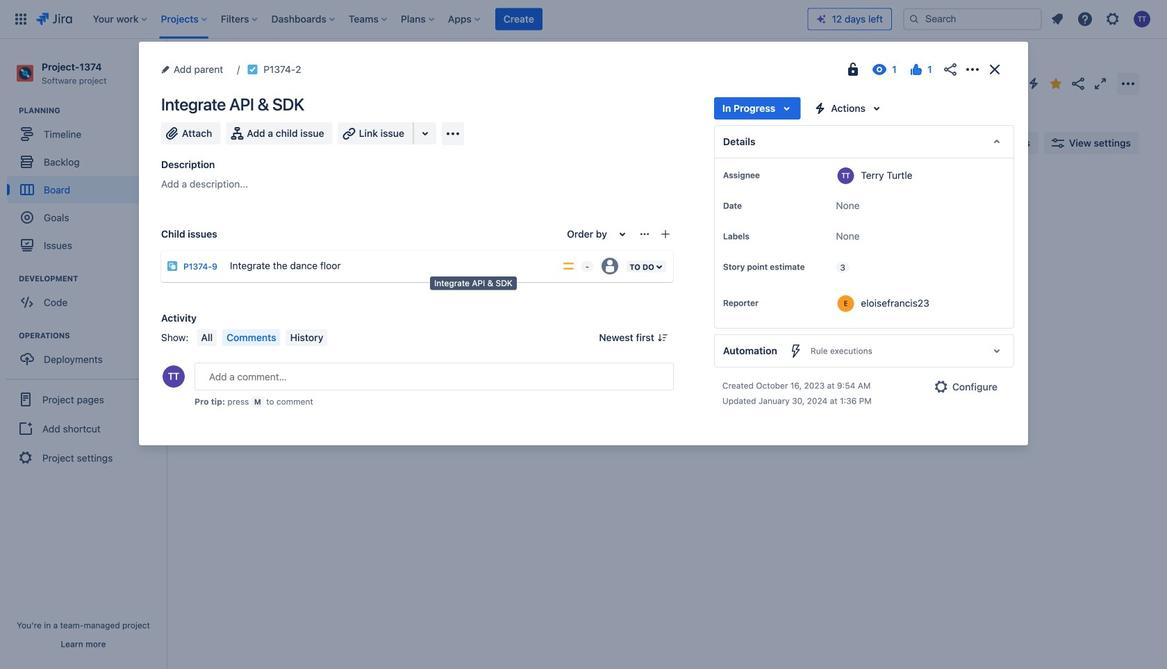 Task type: describe. For each thing, give the bounding box(es) containing it.
issue actions image
[[639, 229, 650, 240]]

star p1374 board image
[[1048, 75, 1065, 92]]

3 heading from the top
[[19, 330, 166, 341]]

Search this board text field
[[196, 131, 260, 156]]

create child image
[[660, 229, 671, 240]]

0 of 1 child issues complete image
[[533, 281, 544, 292]]

goal image
[[21, 211, 33, 224]]

0 of 1 child issues complete image
[[533, 281, 544, 292]]

add people image
[[342, 135, 359, 151]]

close image
[[987, 61, 1003, 78]]



Task type: locate. For each thing, give the bounding box(es) containing it.
add app image
[[445, 125, 461, 142]]

sidebar element
[[0, 39, 167, 669]]

2 heading from the top
[[19, 273, 166, 284]]

dialog
[[139, 42, 1028, 445]]

Search field
[[903, 8, 1042, 30]]

0 vertical spatial task image
[[247, 64, 258, 75]]

priority: medium image
[[562, 259, 576, 273]]

actions image
[[964, 61, 981, 78]]

search image
[[909, 14, 920, 25]]

enter full screen image
[[1092, 75, 1109, 92]]

1 horizontal spatial task image
[[402, 281, 413, 292]]

heading
[[19, 105, 166, 116], [19, 273, 166, 284], [19, 330, 166, 341]]

2 vertical spatial heading
[[19, 330, 166, 341]]

Add a comment… field
[[195, 363, 674, 391]]

primary element
[[8, 0, 808, 39]]

details element
[[714, 125, 1015, 158]]

0 vertical spatial heading
[[19, 105, 166, 116]]

banner
[[0, 0, 1167, 39]]

0 horizontal spatial task image
[[247, 64, 258, 75]]

1 vertical spatial heading
[[19, 273, 166, 284]]

task image
[[247, 64, 258, 75], [402, 281, 413, 292]]

1 heading from the top
[[19, 105, 166, 116]]

copy link to issue image
[[299, 63, 310, 74]]

group
[[7, 105, 166, 263], [7, 273, 166, 320], [7, 330, 166, 377], [6, 379, 161, 478]]

jira image
[[36, 11, 72, 27], [36, 11, 72, 27]]

1 vertical spatial task image
[[402, 281, 413, 292]]

menu bar
[[194, 329, 330, 346]]

link web pages and more image
[[417, 125, 434, 142]]

automation element
[[714, 334, 1015, 368]]

issue type: subtask image
[[167, 261, 178, 272]]

tooltip
[[430, 277, 517, 290]]

no restrictions image
[[845, 61, 862, 78]]



Task type: vqa. For each thing, say whether or not it's contained in the screenshot.
Suggested
no



